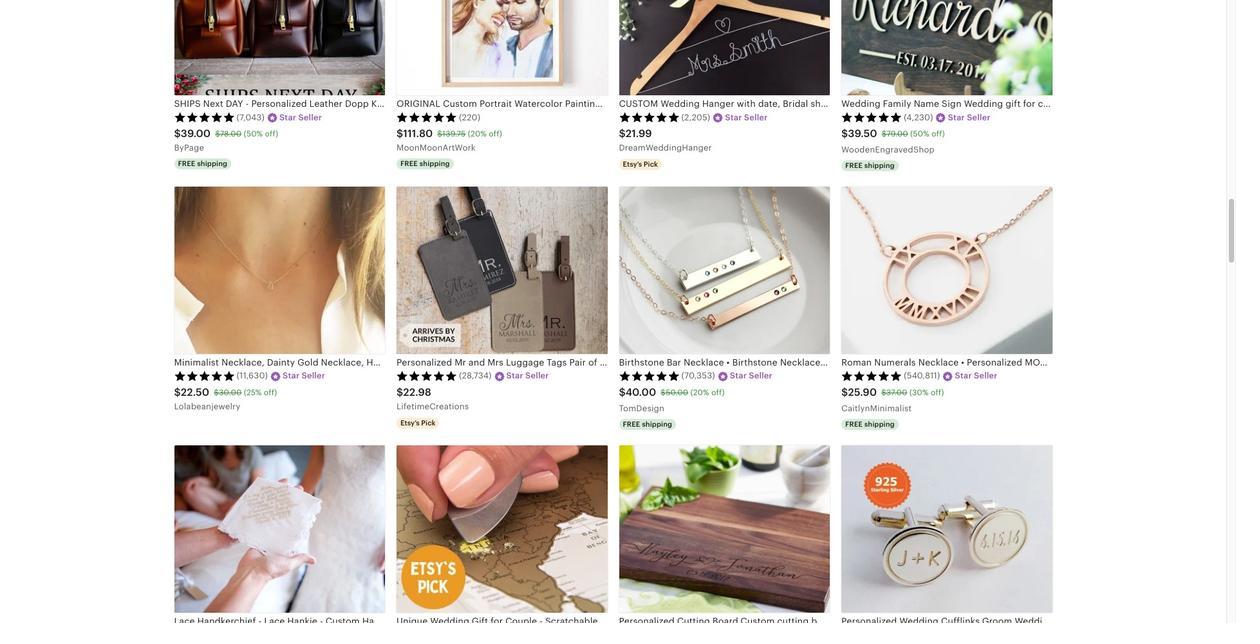 Task type: vqa. For each thing, say whether or not it's contained in the screenshot.
this
no



Task type: locate. For each thing, give the bounding box(es) containing it.
1 horizontal spatial etsy's pick
[[623, 160, 658, 168]]

0 horizontal spatial (50%
[[244, 130, 263, 139]]

off) for 40.00
[[711, 388, 725, 397]]

off) right (30%
[[931, 388, 944, 397]]

seller right (28,734)
[[525, 371, 549, 381]]

seller right (11,630)
[[302, 371, 325, 381]]

etsy's for 21.99
[[623, 160, 642, 168]]

5 out of 5 stars image
[[174, 112, 235, 122], [397, 112, 457, 122], [619, 112, 680, 122], [842, 112, 902, 122], [174, 371, 235, 381], [397, 371, 457, 381], [619, 371, 680, 381], [842, 371, 902, 381]]

star right (7,043)
[[279, 113, 296, 122]]

0 horizontal spatial etsy's
[[400, 419, 420, 427]]

free
[[178, 160, 195, 168], [400, 160, 418, 168], [845, 162, 863, 169], [623, 420, 640, 428], [845, 420, 863, 428]]

custom wedding hanger with date, bridal shower gifts, bridal hanger,personalized hanger,bridesmaid hangers,custom made hanger,mrs hanger image
[[619, 0, 830, 96]]

seller right (7,043)
[[298, 113, 322, 122]]

star seller for 39.00
[[279, 113, 322, 122]]

tomdesign
[[619, 403, 664, 413]]

star
[[279, 113, 296, 122], [725, 113, 742, 122], [948, 113, 965, 122], [283, 371, 300, 381], [506, 371, 523, 381], [730, 371, 747, 381], [955, 371, 972, 381]]

(20% down (220)
[[468, 130, 487, 139]]

etsy's pick
[[623, 160, 658, 168], [400, 419, 436, 427]]

5 out of 5 stars image for 39.50
[[842, 112, 902, 122]]

star seller
[[279, 113, 322, 122], [725, 113, 768, 122], [948, 113, 991, 122], [283, 371, 325, 381], [506, 371, 549, 381], [730, 371, 773, 381], [955, 371, 998, 381]]

(20% down '(70,353)'
[[691, 388, 709, 397]]

37.00
[[886, 388, 907, 397]]

off) inside the $ 39.50 $ 79.00 (50% off) woodenengravedshop
[[932, 130, 945, 139]]

seller right '(70,353)'
[[749, 371, 773, 381]]

pick down lifetimecreations
[[421, 419, 436, 427]]

free for 39.50
[[845, 162, 863, 169]]

shipping for 111.80
[[420, 160, 450, 168]]

star for 39.50
[[948, 113, 965, 122]]

free shipping down bypage
[[178, 160, 227, 168]]

5 out of 5 stars image up 39.50
[[842, 112, 902, 122]]

off) right 78.00
[[265, 130, 278, 139]]

star seller right (11,630)
[[283, 371, 325, 381]]

birthstone bar necklace • birthstone necklace for mom • gold bar necklace • birthstone jewelry • birthstone bar • personalized gift mom tbr1 image
[[619, 187, 830, 354]]

(50% inside the $ 39.50 $ 79.00 (50% off) woodenengravedshop
[[910, 130, 930, 139]]

50.00
[[666, 388, 688, 397]]

star right (11,630)
[[283, 371, 300, 381]]

free for 111.80
[[400, 160, 418, 168]]

25.90
[[848, 386, 877, 399]]

free shipping
[[178, 160, 227, 168], [400, 160, 450, 168], [845, 162, 895, 169], [623, 420, 672, 428], [845, 420, 895, 428]]

(50% for 39.00
[[244, 130, 263, 139]]

1 horizontal spatial (50%
[[910, 130, 930, 139]]

0 vertical spatial pick
[[644, 160, 658, 168]]

star right (4,230)
[[948, 113, 965, 122]]

star seller for 21.99
[[725, 113, 768, 122]]

etsy's
[[623, 160, 642, 168], [400, 419, 420, 427]]

shipping down $ 39.00 $ 78.00 (50% off) bypage
[[197, 160, 227, 168]]

(50%
[[244, 130, 263, 139], [910, 130, 930, 139]]

1 horizontal spatial pick
[[644, 160, 658, 168]]

$ 111.80 $ 139.75 (20% off) moonmoonartwork
[[397, 128, 502, 153]]

1 vertical spatial pick
[[421, 419, 436, 427]]

5 out of 5 stars image for 39.00
[[174, 112, 235, 122]]

bypage
[[174, 143, 204, 153]]

dreamweddinghanger
[[619, 143, 712, 153]]

star seller right (540,811)
[[955, 371, 998, 381]]

(50% down (4,230)
[[910, 130, 930, 139]]

0 vertical spatial (20%
[[468, 130, 487, 139]]

shipping for 25.90
[[864, 420, 895, 428]]

star seller right (2,205)
[[725, 113, 768, 122]]

off) inside "$ 111.80 $ 139.75 (20% off) moonmoonartwork"
[[489, 130, 502, 139]]

$ 22.50 $ 30.00 (25% off) lolabeanjewelry
[[174, 386, 277, 411]]

free shipping down caitlynminimalist
[[845, 420, 895, 428]]

pick down dreamweddinghanger
[[644, 160, 658, 168]]

free shipping for 40.00
[[623, 420, 672, 428]]

5 out of 5 stars image up 39.00
[[174, 112, 235, 122]]

5 out of 5 stars image up 111.80
[[397, 112, 457, 122]]

79.00
[[887, 130, 908, 139]]

star seller right '(70,353)'
[[730, 371, 773, 381]]

(11,630)
[[237, 371, 268, 381]]

1 vertical spatial (20%
[[691, 388, 709, 397]]

star right '(70,353)'
[[730, 371, 747, 381]]

(50% inside $ 39.00 $ 78.00 (50% off) bypage
[[244, 130, 263, 139]]

etsy's pick for 21.99
[[623, 160, 658, 168]]

$ 39.50 $ 79.00 (50% off) woodenengravedshop
[[842, 128, 945, 155]]

5 out of 5 stars image for 111.80
[[397, 112, 457, 122]]

personalized mr and mrs luggage tags pair of 2 by lifetime creations: vegan leather, wedding shower gift, mr mrs tags honeymoon, ships fast image
[[397, 187, 607, 354]]

1 vertical spatial etsy's pick
[[400, 419, 436, 427]]

personalized cutting board,custom cutting board, engraved cutting board, housewarming gifts, wedding gifts, christmas gift image
[[619, 445, 830, 613]]

free shipping down tomdesign
[[623, 420, 672, 428]]

(20% inside "$ 111.80 $ 139.75 (20% off) moonmoonartwork"
[[468, 130, 487, 139]]

seller right (4,230)
[[967, 113, 991, 122]]

ships next day - personalized leather dopp kit third anniversary gifts for men leather bag valentines day gift for dad for him image
[[174, 0, 385, 96]]

5 out of 5 stars image up the 22.50 on the bottom left of the page
[[174, 371, 235, 381]]

shipping
[[197, 160, 227, 168], [420, 160, 450, 168], [864, 162, 895, 169], [642, 420, 672, 428], [864, 420, 895, 428]]

1 (50% from the left
[[244, 130, 263, 139]]

roman numerals necklace • personalized mother jewelry • monogram necklace • wedding gift • custom date necklace • anniversary gift • nm26 image
[[842, 187, 1052, 354]]

1 horizontal spatial etsy's
[[623, 160, 642, 168]]

seller right (2,205)
[[744, 113, 768, 122]]

0 horizontal spatial (20%
[[468, 130, 487, 139]]

star right (28,734)
[[506, 371, 523, 381]]

lolabeanjewelry
[[174, 402, 240, 411]]

free shipping down moonmoonartwork
[[400, 160, 450, 168]]

$ 25.90 $ 37.00 (30% off) caitlynminimalist
[[842, 386, 944, 413]]

pick for 21.99
[[644, 160, 658, 168]]

free down bypage
[[178, 160, 195, 168]]

shipping for 39.00
[[197, 160, 227, 168]]

shipping down woodenengravedshop
[[864, 162, 895, 169]]

1 horizontal spatial (20%
[[691, 388, 709, 397]]

5 out of 5 stars image up 40.00
[[619, 371, 680, 381]]

0 horizontal spatial etsy's pick
[[400, 419, 436, 427]]

lifetimecreations
[[397, 402, 469, 411]]

21.99
[[626, 128, 652, 140]]

off) inside '$ 25.90 $ 37.00 (30% off) caitlynminimalist'
[[931, 388, 944, 397]]

free down 39.50
[[845, 162, 863, 169]]

free down tomdesign
[[623, 420, 640, 428]]

0 horizontal spatial pick
[[421, 419, 436, 427]]

shipping down tomdesign
[[642, 420, 672, 428]]

off) down (4,230)
[[932, 130, 945, 139]]

off) down '(70,353)'
[[711, 388, 725, 397]]

etsy's pick down lifetimecreations
[[400, 419, 436, 427]]

$ inside $ 22.98 lifetimecreations
[[397, 386, 403, 399]]

etsy's down 21.99
[[623, 160, 642, 168]]

5 out of 5 stars image up 21.99
[[619, 112, 680, 122]]

star for 22.98
[[506, 371, 523, 381]]

shipping down caitlynminimalist
[[864, 420, 895, 428]]

off) right 139.75
[[489, 130, 502, 139]]

etsy's for 22.98
[[400, 419, 420, 427]]

off) inside $ 39.00 $ 78.00 (50% off) bypage
[[265, 130, 278, 139]]

0 vertical spatial etsy's
[[623, 160, 642, 168]]

free for 39.00
[[178, 160, 195, 168]]

free for 40.00
[[623, 420, 640, 428]]

off) for 25.90
[[931, 388, 944, 397]]

free down 111.80
[[400, 160, 418, 168]]

unique wedding gift for couple - scratchable travel map with push pins - made in ukraine - free shipping image
[[397, 445, 607, 613]]

2 (50% from the left
[[910, 130, 930, 139]]

free shipping down woodenengravedshop
[[845, 162, 895, 169]]

5 out of 5 stars image up 22.98
[[397, 371, 457, 381]]

seller right (540,811)
[[974, 371, 998, 381]]

(50% down (7,043)
[[244, 130, 263, 139]]

(20%
[[468, 130, 487, 139], [691, 388, 709, 397]]

(20% inside $ 40.00 $ 50.00 (20% off) tomdesign
[[691, 388, 709, 397]]

(220)
[[459, 113, 480, 122]]

star seller right (28,734)
[[506, 371, 549, 381]]

off) inside $ 22.50 $ 30.00 (25% off) lolabeanjewelry
[[264, 388, 277, 397]]

5 out of 5 stars image up 25.90
[[842, 371, 902, 381]]

$ 40.00 $ 50.00 (20% off) tomdesign
[[619, 386, 725, 413]]

off) for 39.00
[[265, 130, 278, 139]]

free shipping for 111.80
[[400, 160, 450, 168]]

original custom portrait watercolor painting from photo to handmade wedding gift for couple, personalized anniversary gift, commission art image
[[397, 0, 607, 96]]

star seller right (4,230)
[[948, 113, 991, 122]]

1 vertical spatial etsy's
[[400, 419, 420, 427]]

star right (2,205)
[[725, 113, 742, 122]]

off) for 39.50
[[932, 130, 945, 139]]

shipping for 39.50
[[864, 162, 895, 169]]

shipping down moonmoonartwork
[[420, 160, 450, 168]]

seller for 22.98
[[525, 371, 549, 381]]

$
[[174, 128, 181, 140], [397, 128, 403, 140], [619, 128, 626, 140], [842, 128, 848, 140], [215, 130, 220, 139], [437, 130, 442, 139], [882, 130, 887, 139], [174, 386, 181, 399], [397, 386, 403, 399], [619, 386, 626, 399], [842, 386, 848, 399], [214, 388, 219, 397], [661, 388, 666, 397], [881, 388, 886, 397]]

etsy's pick down dreamweddinghanger
[[623, 160, 658, 168]]

pick
[[644, 160, 658, 168], [421, 419, 436, 427]]

0 vertical spatial etsy's pick
[[623, 160, 658, 168]]

free down caitlynminimalist
[[845, 420, 863, 428]]

seller for 21.99
[[744, 113, 768, 122]]

seller
[[298, 113, 322, 122], [744, 113, 768, 122], [967, 113, 991, 122], [302, 371, 325, 381], [525, 371, 549, 381], [749, 371, 773, 381], [974, 371, 998, 381]]

star right (540,811)
[[955, 371, 972, 381]]

etsy's pick for 22.98
[[400, 419, 436, 427]]

free for 25.90
[[845, 420, 863, 428]]

star seller right (7,043)
[[279, 113, 322, 122]]

off) inside $ 40.00 $ 50.00 (20% off) tomdesign
[[711, 388, 725, 397]]

etsy's down lifetimecreations
[[400, 419, 420, 427]]

free shipping for 39.50
[[845, 162, 895, 169]]

off) right (25%
[[264, 388, 277, 397]]

star for 39.00
[[279, 113, 296, 122]]

(540,811)
[[904, 371, 940, 381]]

off)
[[265, 130, 278, 139], [489, 130, 502, 139], [932, 130, 945, 139], [264, 388, 277, 397], [711, 388, 725, 397], [931, 388, 944, 397]]

star for 21.99
[[725, 113, 742, 122]]

22.50
[[181, 386, 209, 399]]



Task type: describe. For each thing, give the bounding box(es) containing it.
$ 39.00 $ 78.00 (50% off) bypage
[[174, 128, 278, 153]]

star seller for 25.90
[[955, 371, 998, 381]]

personalized wedding cufflinks,groom wedding cufflinks,date and initials cufflinks,engraved cufflinks,elegant monogrammed cufflinks image
[[842, 445, 1052, 613]]

78.00
[[220, 130, 242, 139]]

seller for 40.00
[[749, 371, 773, 381]]

pick for 22.98
[[421, 419, 436, 427]]

5 out of 5 stars image for 21.99
[[619, 112, 680, 122]]

star for 40.00
[[730, 371, 747, 381]]

5 out of 5 stars image for 22.98
[[397, 371, 457, 381]]

40.00
[[626, 386, 656, 399]]

30.00
[[219, 388, 242, 397]]

5 out of 5 stars image for 40.00
[[619, 371, 680, 381]]

seller for 39.50
[[967, 113, 991, 122]]

star for 25.90
[[955, 371, 972, 381]]

(7,043)
[[237, 113, 265, 122]]

star seller for 40.00
[[730, 371, 773, 381]]

shipping for 40.00
[[642, 420, 672, 428]]

free shipping for 39.00
[[178, 160, 227, 168]]

39.50
[[848, 128, 877, 140]]

139.75
[[442, 130, 466, 139]]

star seller for 22.98
[[506, 371, 549, 381]]

(25%
[[244, 388, 262, 397]]

moonmoonartwork
[[397, 143, 476, 153]]

(2,205)
[[682, 113, 710, 122]]

wedding family name sign wedding gift for couple personalized family name wedding established sign custom family sign anniversary gift ra #2 image
[[842, 0, 1052, 96]]

(30%
[[910, 388, 929, 397]]

111.80
[[403, 128, 433, 140]]

off) for 111.80
[[489, 130, 502, 139]]

(20% for 40.00
[[691, 388, 709, 397]]

(4,230)
[[904, 113, 933, 122]]

39.00
[[181, 128, 211, 140]]

off) for 22.50
[[264, 388, 277, 397]]

seller for 39.00
[[298, 113, 322, 122]]

$ inside the $ 21.99 dreamweddinghanger
[[619, 128, 626, 140]]

minimalist necklace, dainty gold necklace, handmade jewelry, birthstone necklace for women, simple gold necklace image
[[174, 187, 385, 354]]

seller for 25.90
[[974, 371, 998, 381]]

(70,353)
[[682, 371, 715, 381]]

lace handkerchief - lace hankie - custom handkerchief - embroidered handkerchief - bridal handkerchief - personalized wedding handkerchief image
[[174, 445, 385, 613]]

(50% for 39.50
[[910, 130, 930, 139]]

free shipping for 25.90
[[845, 420, 895, 428]]

$ 21.99 dreamweddinghanger
[[619, 128, 712, 153]]

caitlynminimalist
[[842, 403, 912, 413]]

5 out of 5 stars image for 25.90
[[842, 371, 902, 381]]

(28,734)
[[459, 371, 492, 381]]

(20% for 111.80
[[468, 130, 487, 139]]

22.98
[[403, 386, 431, 399]]

star seller for 39.50
[[948, 113, 991, 122]]

$ 22.98 lifetimecreations
[[397, 386, 469, 411]]

woodenengravedshop
[[842, 145, 935, 155]]



